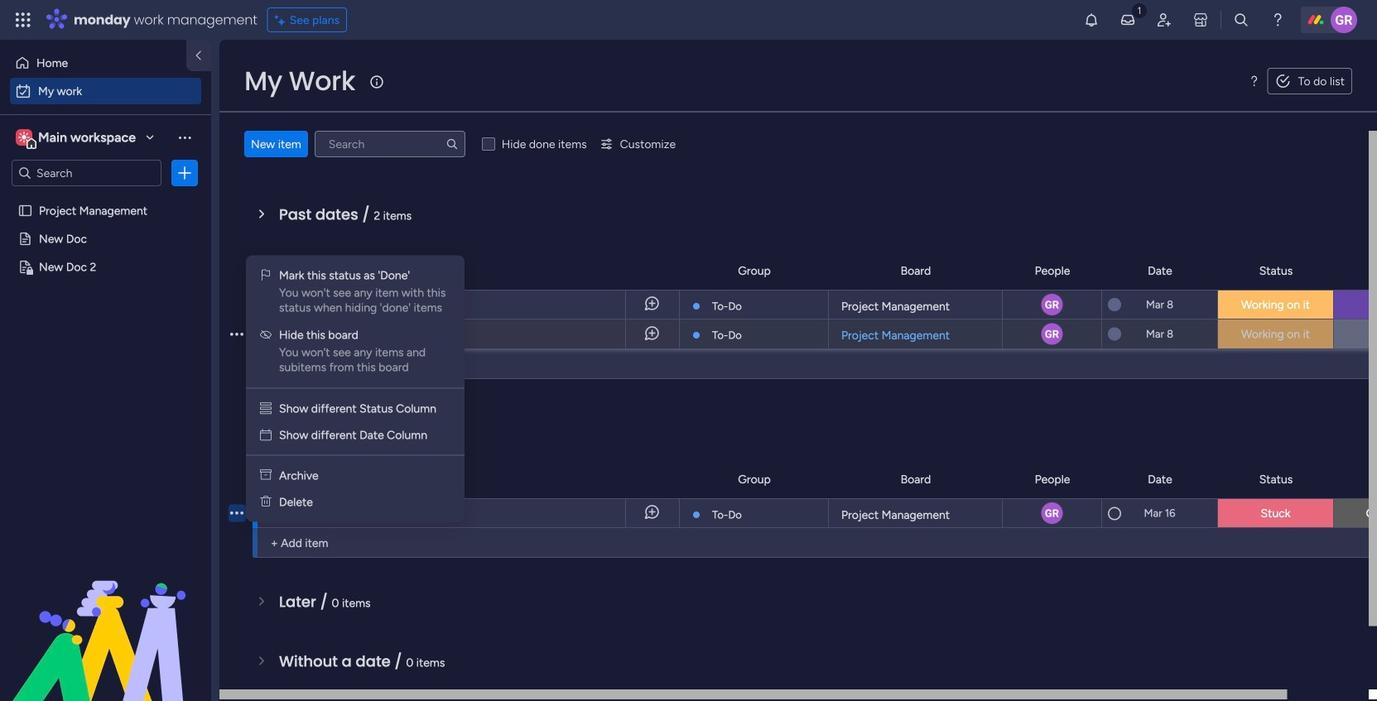 Task type: describe. For each thing, give the bounding box(es) containing it.
emoji picker flags image
[[262, 268, 270, 282]]

v2 status outline image
[[260, 402, 272, 416]]

menu image
[[1248, 75, 1261, 88]]

notifications image
[[1083, 12, 1100, 28]]

hidden eye outline image
[[260, 328, 272, 342]]

v2 calendar view small outline image
[[260, 428, 272, 442]]

see plans image
[[275, 11, 290, 29]]

0 vertical spatial option
[[10, 50, 176, 76]]

lottie animation image
[[0, 534, 211, 701]]

workspace selection element
[[16, 128, 138, 149]]

1 public board image from the top
[[17, 203, 33, 219]]

Filter dashboard by text search field
[[315, 131, 465, 157]]

v2 delete line image
[[260, 495, 272, 509]]

0 vertical spatial greg robinson image
[[1331, 7, 1357, 33]]

monday marketplace image
[[1193, 12, 1209, 28]]

2 workspace image from the left
[[18, 128, 30, 147]]

update feed image
[[1120, 12, 1136, 28]]

1 workspace image from the left
[[16, 128, 32, 147]]



Task type: locate. For each thing, give the bounding box(es) containing it.
lottie animation element
[[0, 534, 211, 701]]

None search field
[[315, 131, 465, 157]]

1 vertical spatial greg robinson image
[[1040, 292, 1065, 317]]

1 vertical spatial option
[[10, 78, 201, 104]]

2 vertical spatial option
[[0, 196, 211, 199]]

search image
[[445, 137, 459, 151]]

select product image
[[15, 12, 31, 28]]

invite members image
[[1156, 12, 1173, 28]]

1 vertical spatial public board image
[[17, 231, 33, 247]]

1 image
[[1132, 1, 1147, 19]]

0 horizontal spatial greg robinson image
[[1040, 292, 1065, 317]]

greg robinson image
[[1331, 7, 1357, 33], [1040, 292, 1065, 317]]

1 horizontal spatial greg robinson image
[[1331, 7, 1357, 33]]

option
[[10, 50, 176, 76], [10, 78, 201, 104], [0, 196, 211, 199]]

dapulse archived image
[[260, 469, 272, 483]]

0 vertical spatial public board image
[[17, 203, 33, 219]]

search everything image
[[1233, 12, 1250, 28]]

help image
[[1270, 12, 1286, 28]]

private board image
[[17, 259, 33, 275]]

workspace image
[[16, 128, 32, 147], [18, 128, 30, 147]]

Search in workspace field
[[35, 164, 138, 183]]

public board image
[[17, 203, 33, 219], [17, 231, 33, 247]]

options image
[[176, 165, 193, 181], [230, 284, 243, 325], [230, 313, 243, 355], [230, 492, 243, 534]]

list box
[[0, 193, 211, 505]]

workspace options image
[[176, 129, 193, 146]]

menu
[[246, 255, 465, 522]]

2 public board image from the top
[[17, 231, 33, 247]]



Task type: vqa. For each thing, say whether or not it's contained in the screenshot.
left GREG ROBINSON image
yes



